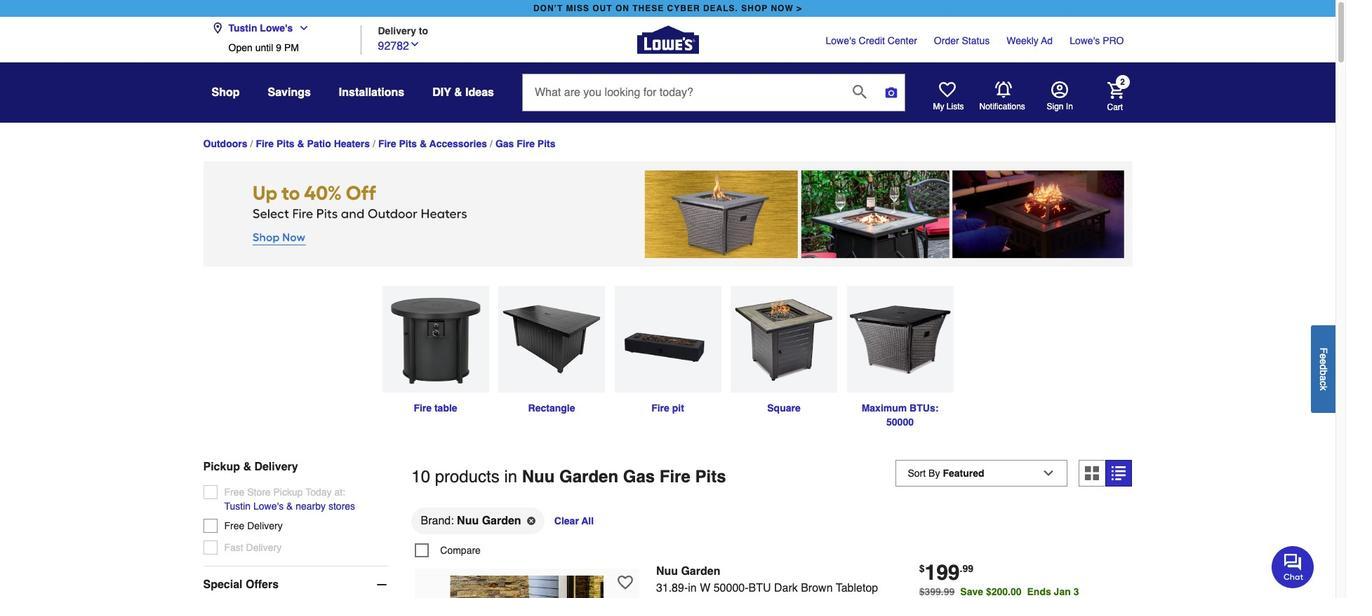 Task type: locate. For each thing, give the bounding box(es) containing it.
minus image
[[375, 578, 389, 592]]

grid view image
[[1085, 467, 1099, 481]]

&
[[454, 86, 462, 99], [297, 139, 304, 150], [420, 139, 427, 150], [243, 461, 251, 474], [286, 501, 293, 512]]

square link
[[726, 286, 842, 415]]

gas fire pits shape square image
[[731, 286, 837, 393]]

1 free from the top
[[224, 487, 244, 498]]

& down free store pickup today at:
[[286, 501, 293, 512]]

all
[[581, 516, 594, 527]]

garden up "all"
[[559, 467, 618, 487]]

fast
[[224, 542, 243, 554]]

$399.99 save $200.00 ends jan 3
[[919, 586, 1079, 598]]

garden
[[559, 467, 618, 487], [482, 515, 521, 528], [681, 565, 720, 578]]

garden inside list box
[[482, 515, 521, 528]]

1 vertical spatial tustin
[[224, 501, 251, 512]]

& right diy
[[454, 86, 462, 99]]

close circle filled image
[[527, 517, 535, 525]]

tustin inside button
[[228, 22, 257, 34]]

0 vertical spatial garden
[[559, 467, 618, 487]]

0 vertical spatial nuu
[[522, 467, 555, 487]]

& left accessories at top left
[[420, 139, 427, 150]]

1 horizontal spatial /
[[373, 138, 375, 150]]

actual price $199.99 element
[[919, 561, 973, 585]]

2 horizontal spatial garden
[[681, 565, 720, 578]]

dark
[[774, 582, 798, 595]]

pickup up free delivery
[[203, 461, 240, 474]]

chevron down image up pm
[[293, 22, 310, 34]]

delivery up 92782
[[378, 25, 416, 36]]

brand: nuu garden
[[421, 515, 521, 528]]

fire right the outdoors link
[[256, 139, 274, 150]]

1 vertical spatial garden
[[482, 515, 521, 528]]

notifications
[[979, 102, 1025, 112]]

b
[[1318, 370, 1329, 376]]

delivery to
[[378, 25, 428, 36]]

miss
[[566, 4, 589, 13]]

brand:
[[421, 515, 454, 528]]

clear all button
[[553, 507, 595, 535]]

0 vertical spatial tustin
[[228, 22, 257, 34]]

fire right accessories at top left
[[517, 139, 535, 150]]

lowe's left 'credit'
[[826, 35, 856, 46]]

2 vertical spatial garden
[[681, 565, 720, 578]]

maximum btus: 50000
[[862, 403, 941, 428]]

c
[[1318, 381, 1329, 386]]

w
[[700, 582, 710, 595]]

lowe's home improvement cart image
[[1107, 82, 1124, 99]]

2 horizontal spatial nuu
[[656, 565, 678, 578]]

e up b in the bottom right of the page
[[1318, 359, 1329, 365]]

outdoors / fire pits & patio heaters / fire pits & accessories / gas fire pits
[[203, 138, 556, 150]]

free for free delivery
[[224, 521, 244, 532]]

fire left table
[[414, 403, 432, 414]]

2 horizontal spatial /
[[490, 138, 493, 150]]

0 horizontal spatial pickup
[[203, 461, 240, 474]]

0 horizontal spatial garden
[[482, 515, 521, 528]]

pits
[[276, 139, 295, 150], [399, 139, 417, 150], [537, 139, 556, 150], [695, 467, 726, 487]]

0 horizontal spatial gas
[[495, 139, 514, 150]]

tustin up open
[[228, 22, 257, 34]]

fire pit
[[651, 403, 684, 414]]

0 vertical spatial free
[[224, 487, 244, 498]]

tabletop
[[836, 582, 878, 595]]

list box
[[411, 507, 1132, 544]]

tustin up free delivery
[[224, 501, 251, 512]]

outdoors
[[203, 139, 247, 150]]

delivery
[[378, 25, 416, 36], [254, 461, 298, 474], [247, 521, 283, 532], [246, 542, 282, 554]]

free delivery
[[224, 521, 283, 532]]

1 horizontal spatial garden
[[559, 467, 618, 487]]

compare
[[440, 545, 481, 556]]

lowe's home improvement lists image
[[939, 81, 956, 98]]

0 vertical spatial pickup
[[203, 461, 240, 474]]

None search field
[[522, 74, 905, 124]]

1 vertical spatial chevron down image
[[409, 38, 420, 49]]

free store pickup today at:
[[224, 487, 345, 498]]

rectangle link
[[494, 286, 610, 415]]

diy & ideas button
[[432, 80, 494, 105]]

.99
[[960, 563, 973, 575]]

clear all
[[554, 516, 594, 527]]

open
[[228, 42, 252, 53]]

3 / from the left
[[490, 138, 493, 150]]

92782 button
[[378, 36, 420, 54]]

sign
[[1047, 102, 1064, 112]]

free up the fast
[[224, 521, 244, 532]]

chevron down image down to
[[409, 38, 420, 49]]

0 horizontal spatial /
[[250, 138, 253, 150]]

1 horizontal spatial pickup
[[273, 487, 303, 498]]

e
[[1318, 354, 1329, 359], [1318, 359, 1329, 365]]

ideas
[[465, 86, 494, 99]]

free left store
[[224, 487, 244, 498]]

1 horizontal spatial chevron down image
[[409, 38, 420, 49]]

fast delivery
[[224, 542, 282, 554]]

shop
[[741, 4, 768, 13]]

store
[[247, 487, 271, 498]]

chevron down image inside 92782 button
[[409, 38, 420, 49]]

/ right accessories at top left
[[490, 138, 493, 150]]

lowe's inside button
[[260, 22, 293, 34]]

0 vertical spatial gas
[[495, 139, 514, 150]]

to
[[419, 25, 428, 36]]

lowe's up 9
[[260, 22, 293, 34]]

gas fire pits type fire pit image
[[614, 286, 721, 393]]

pit
[[672, 403, 684, 414]]

tustin for tustin lowe's & nearby stores
[[224, 501, 251, 512]]

/ right heaters
[[373, 138, 375, 150]]

& left patio
[[297, 139, 304, 150]]

nuu up compare
[[457, 515, 479, 528]]

garden left close circle filled image
[[482, 515, 521, 528]]

savings
[[268, 86, 311, 99]]

ends jan 3 element
[[1027, 586, 1085, 598]]

in left w at the right of the page
[[688, 582, 697, 595]]

in inside nuu garden 31.89-in w 50000-btu dark brown tabletop
[[688, 582, 697, 595]]

/
[[250, 138, 253, 150], [373, 138, 375, 150], [490, 138, 493, 150]]

1 vertical spatial nuu
[[457, 515, 479, 528]]

pickup up tustin lowe's & nearby stores
[[273, 487, 303, 498]]

installations
[[339, 86, 404, 99]]

open until 9 pm
[[228, 42, 299, 53]]

cyber
[[667, 4, 700, 13]]

gas fire pits maximum btus 50000 image
[[847, 286, 953, 393]]

order status
[[934, 35, 990, 46]]

0 horizontal spatial chevron down image
[[293, 22, 310, 34]]

tustin inside "button"
[[224, 501, 251, 512]]

special
[[203, 579, 243, 592]]

10
[[411, 467, 430, 487]]

offers
[[246, 579, 279, 592]]

1 vertical spatial gas
[[623, 467, 655, 487]]

heart outline image
[[618, 575, 633, 591]]

1 horizontal spatial nuu
[[522, 467, 555, 487]]

1 horizontal spatial in
[[688, 582, 697, 595]]

gas fire pits shape rectangle image
[[498, 286, 605, 393]]

search image
[[853, 85, 867, 99]]

2 vertical spatial nuu
[[656, 565, 678, 578]]

on
[[615, 4, 629, 13]]

lowe's down store
[[253, 501, 284, 512]]

square
[[767, 403, 801, 414]]

f e e d b a c k
[[1318, 348, 1329, 391]]

my lists
[[933, 102, 964, 112]]

2 free from the top
[[224, 521, 244, 532]]

center
[[888, 35, 917, 46]]

pickup
[[203, 461, 240, 474], [273, 487, 303, 498]]

these
[[633, 4, 664, 13]]

camera image
[[884, 86, 898, 100]]

clear
[[554, 516, 579, 527]]

fire pit link
[[610, 286, 726, 415]]

0 vertical spatial chevron down image
[[293, 22, 310, 34]]

lowe's inside "button"
[[253, 501, 284, 512]]

e up d on the right of page
[[1318, 354, 1329, 359]]

1 vertical spatial pickup
[[273, 487, 303, 498]]

nuu up 31.89-
[[656, 565, 678, 578]]

& inside "button"
[[286, 501, 293, 512]]

Search Query text field
[[523, 74, 841, 111]]

chevron down image
[[293, 22, 310, 34], [409, 38, 420, 49]]

nuu up close circle filled image
[[522, 467, 555, 487]]

/ right the outdoors link
[[250, 138, 253, 150]]

lowe's home improvement account image
[[1051, 81, 1068, 98]]

maximum btus: 50000 link
[[842, 286, 958, 429]]

& up store
[[243, 461, 251, 474]]

1 e from the top
[[1318, 354, 1329, 359]]

ends
[[1027, 586, 1051, 598]]

0 horizontal spatial in
[[504, 467, 517, 487]]

gas fire pits type fire table image
[[382, 286, 489, 393]]

$ 199 .99
[[919, 561, 973, 585]]

don't
[[533, 4, 563, 13]]

1 vertical spatial free
[[224, 521, 244, 532]]

garden up w at the right of the page
[[681, 565, 720, 578]]

in right products
[[504, 467, 517, 487]]

gallery item 0 image
[[450, 576, 604, 599]]

1 vertical spatial in
[[688, 582, 697, 595]]

btu
[[748, 582, 771, 595]]

tustin for tustin lowe's
[[228, 22, 257, 34]]



Task type: describe. For each thing, give the bounding box(es) containing it.
chevron down image inside tustin lowe's button
[[293, 22, 310, 34]]

savings save $200.00 element
[[960, 586, 1085, 598]]

50000-
[[714, 582, 749, 595]]

nuu inside nuu garden 31.89-in w 50000-btu dark brown tabletop
[[656, 565, 678, 578]]

fire left 'pit'
[[651, 403, 669, 414]]

weekly
[[1007, 35, 1039, 46]]

0 vertical spatial in
[[504, 467, 517, 487]]

f e e d b a c k button
[[1311, 326, 1336, 413]]

92782
[[378, 40, 409, 52]]

d
[[1318, 365, 1329, 370]]

diy & ideas
[[432, 86, 494, 99]]

tustin lowe's & nearby stores
[[224, 501, 355, 512]]

rectangle
[[528, 403, 575, 414]]

nearby
[[296, 501, 326, 512]]

order status link
[[934, 34, 990, 48]]

products
[[435, 467, 500, 487]]

lowe's home improvement notification center image
[[995, 81, 1012, 98]]

fire right heaters
[[378, 139, 396, 150]]

special offers button
[[203, 567, 389, 599]]

today
[[306, 487, 332, 498]]

10 products in nuu garden gas fire pits
[[411, 467, 726, 487]]

lowe's credit center
[[826, 35, 917, 46]]

location image
[[212, 22, 223, 34]]

lowe's pro
[[1070, 35, 1124, 46]]

lowe's left pro
[[1070, 35, 1100, 46]]

$200.00
[[986, 586, 1022, 598]]

nuu garden 31.89-in w 50000-btu dark brown tabletop
[[656, 565, 878, 599]]

outdoors link
[[203, 139, 247, 150]]

btus:
[[910, 403, 939, 414]]

>
[[797, 4, 802, 13]]

delivery up free store pickup today at:
[[254, 461, 298, 474]]

199
[[925, 561, 960, 585]]

maximum
[[862, 403, 907, 414]]

now
[[771, 4, 794, 13]]

accessories
[[429, 139, 487, 150]]

1 / from the left
[[250, 138, 253, 150]]

my lists link
[[933, 81, 964, 112]]

1 horizontal spatial gas
[[623, 467, 655, 487]]

cart
[[1107, 102, 1123, 112]]

was price $399.99 element
[[919, 583, 960, 598]]

deals.
[[703, 4, 738, 13]]

fire inside "link"
[[414, 403, 432, 414]]

savings button
[[268, 80, 311, 105]]

garden inside nuu garden 31.89-in w 50000-btu dark brown tabletop
[[681, 565, 720, 578]]

credit
[[859, 35, 885, 46]]

& inside button
[[454, 86, 462, 99]]

k
[[1318, 386, 1329, 391]]

9
[[276, 42, 281, 53]]

jan
[[1054, 586, 1071, 598]]

2 e from the top
[[1318, 359, 1329, 365]]

pro
[[1103, 35, 1124, 46]]

$399.99
[[919, 586, 955, 598]]

order
[[934, 35, 959, 46]]

gas inside outdoors / fire pits & patio heaters / fire pits & accessories / gas fire pits
[[495, 139, 514, 150]]

patio
[[307, 139, 331, 150]]

lists
[[947, 102, 964, 112]]

2 / from the left
[[373, 138, 375, 150]]

fire pits & accessories link
[[378, 139, 487, 150]]

weekly ad link
[[1007, 34, 1053, 48]]

sign in
[[1047, 102, 1073, 112]]

lowe's credit center link
[[826, 34, 917, 48]]

list box containing brand:
[[411, 507, 1132, 544]]

sign in button
[[1047, 81, 1073, 112]]

fire down 'pit'
[[660, 467, 690, 487]]

my
[[933, 102, 944, 112]]

tustin lowe's & nearby stores button
[[224, 500, 355, 514]]

tustin lowe's
[[228, 22, 293, 34]]

0 horizontal spatial nuu
[[457, 515, 479, 528]]

2
[[1120, 77, 1125, 87]]

a
[[1318, 376, 1329, 381]]

chat invite button image
[[1272, 546, 1315, 589]]

diy
[[432, 86, 451, 99]]

list view image
[[1112, 467, 1126, 481]]

5013375065 element
[[415, 544, 481, 558]]

tustin lowe's button
[[212, 14, 315, 42]]

in
[[1066, 102, 1073, 112]]

delivery up fast delivery
[[247, 521, 283, 532]]

brown
[[801, 582, 833, 595]]

delivery down free delivery
[[246, 542, 282, 554]]

fire table link
[[377, 286, 494, 415]]

weekly ad
[[1007, 35, 1053, 46]]

lowe's home improvement logo image
[[637, 9, 699, 71]]

fire pits & patio heaters link
[[256, 139, 370, 150]]

special offers
[[203, 579, 279, 592]]

31.89-
[[656, 582, 688, 595]]

$
[[919, 563, 925, 575]]

ad
[[1041, 35, 1053, 46]]

advertisement region
[[203, 161, 1132, 269]]

free for free store pickup today at:
[[224, 487, 244, 498]]

save
[[960, 586, 983, 598]]

f
[[1318, 348, 1329, 354]]

pickup & delivery
[[203, 461, 298, 474]]

50000
[[886, 417, 914, 428]]

installations button
[[339, 80, 404, 105]]

heaters
[[334, 139, 370, 150]]

gas fire pits link
[[495, 139, 556, 150]]



Task type: vqa. For each thing, say whether or not it's contained in the screenshot.
list view icon
yes



